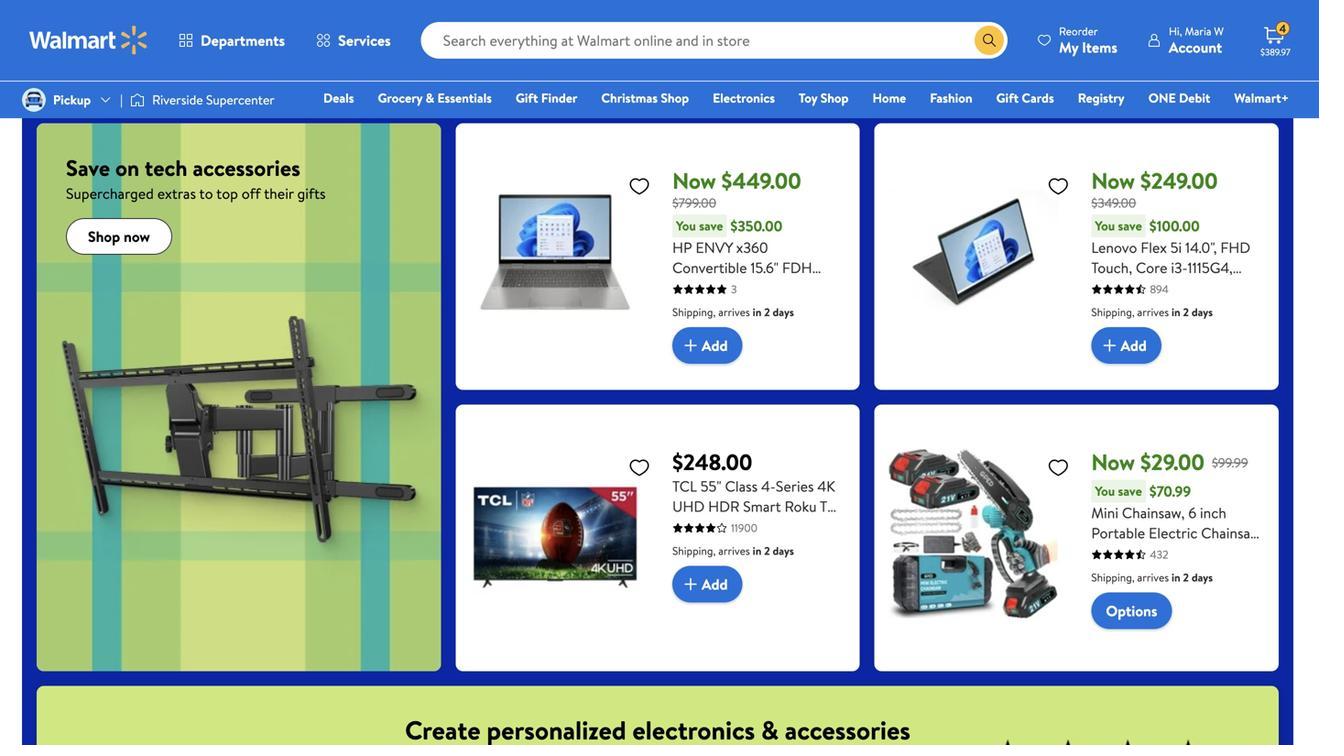 Task type: describe. For each thing, give the bounding box(es) containing it.
registry link
[[1070, 88, 1134, 108]]

you for now $249.00
[[1096, 217, 1116, 235]]

in for now $249.00
[[1172, 304, 1181, 320]]

riverside
[[152, 91, 203, 109]]

laptop,
[[714, 278, 761, 298]]

days for now $249.00
[[1192, 304, 1214, 320]]

hi,
[[1169, 23, 1183, 39]]

class
[[725, 476, 758, 496]]

shipping, arrives in 2 days for now $449.00
[[673, 304, 794, 320]]

essentials
[[438, 89, 492, 107]]

gift for gift finder
[[516, 89, 538, 107]]

shipping, down '55s451'
[[673, 543, 716, 559]]

windows for $449.00
[[778, 298, 835, 318]]

$29.00
[[1141, 447, 1205, 478]]

save on tech accessories supercharged extras to top off their gifts
[[66, 153, 326, 204]]

2 down handheld
[[1184, 570, 1190, 585]]

add to cart image
[[680, 335, 702, 357]]

$248.00
[[673, 447, 753, 478]]

1 vertical spatial chainsaw
[[1092, 583, 1151, 604]]

15.6"
[[751, 258, 779, 278]]

2 left 11 in the right of the page
[[1184, 304, 1190, 320]]

5i
[[1171, 237, 1183, 258]]

options
[[1107, 601, 1158, 621]]

cordless,
[[1092, 543, 1150, 563]]

inch
[[1201, 503, 1227, 523]]

gift finder
[[516, 89, 578, 107]]

Walmart Site-Wide search field
[[421, 22, 1008, 59]]

registry
[[1079, 89, 1125, 107]]

days down roku
[[773, 543, 794, 559]]

-
[[673, 517, 678, 537]]

6
[[1189, 503, 1197, 523]]

portable
[[1092, 523, 1146, 543]]

add to cart image for add button under '55s451'
[[680, 573, 702, 595]]

894
[[1151, 281, 1169, 297]]

list-
[[626, 17, 652, 39]]

and
[[1163, 624, 1186, 644]]

1 horizontal spatial shop now button
[[613, 57, 704, 87]]

christmas shop link
[[593, 88, 698, 108]]

save for list-
[[567, 17, 600, 39]]

0 horizontal spatial +
[[1153, 664, 1162, 684]]

ey1077wm
[[708, 318, 773, 338]]

hi, maria w account
[[1169, 23, 1224, 57]]

|
[[120, 91, 123, 109]]

on for list-
[[604, 17, 622, 39]]

$349.00
[[1092, 194, 1137, 212]]

$99.99
[[1213, 454, 1249, 471]]

add button down '55s451'
[[673, 566, 743, 603]]

uhd
[[673, 496, 705, 517]]

pruning
[[1120, 563, 1169, 583]]

432
[[1151, 547, 1169, 562]]

garden(2
[[1190, 624, 1249, 644]]

deals
[[324, 89, 354, 107]]

cards
[[1022, 89, 1055, 107]]

walmart+
[[1235, 89, 1290, 107]]

gift finder link
[[508, 88, 586, 108]]

shop inside christmas shop link
[[661, 89, 689, 107]]

gift cards
[[997, 89, 1055, 107]]

4
[[1280, 21, 1287, 36]]

s,
[[1203, 298, 1214, 318]]

1 horizontal spatial now
[[663, 62, 689, 82]]

2 left guide
[[1165, 664, 1173, 684]]

fdh
[[783, 258, 813, 278]]

4-
[[762, 476, 776, 496]]

gift cards link
[[989, 88, 1063, 108]]

fhd
[[1221, 237, 1251, 258]]

fashion link
[[922, 88, 981, 108]]

shears
[[1173, 563, 1215, 583]]

x360
[[737, 237, 769, 258]]

2 mini from the top
[[1092, 644, 1119, 664]]

electric
[[1149, 523, 1198, 543]]

shipping, arrives in 2 days for now $29.00
[[1092, 570, 1214, 585]]

touch,
[[1092, 258, 1133, 278]]

one
[[1149, 89, 1177, 107]]

$70.99
[[1150, 481, 1192, 501]]

walmart+ link
[[1227, 88, 1298, 108]]

w
[[1215, 23, 1224, 39]]

add to favorites list, tcl 55" class 4-series 4k uhd hdr smart roku tv - 55s451 image
[[629, 456, 651, 479]]

christmas shop
[[602, 89, 689, 107]]

in for now $29.00
[[1172, 570, 1181, 585]]

save on list-topping finds.
[[567, 17, 749, 39]]

256gb,
[[727, 298, 775, 318]]

you save $70.99 mini chainsaw, 6 inch portable electric chainsaw cordless, handheld chain saw pruning shears chainsaw for tree branches, courtyard, household and garden(2 mini chainsaw + 2 batteries + 2 guide bar)
[[1092, 481, 1261, 684]]

add for $449.00
[[702, 335, 728, 356]]

add to favorites list, hp envy x360 convertible 15.6" fdh touch laptop, amd ryzen 5, 12gb, 256gb, windows 11, 15-ey1077wm image
[[629, 175, 651, 198]]

items
[[1083, 37, 1118, 57]]

shipping, arrives in 2 days for now $249.00
[[1092, 304, 1214, 320]]

grey,
[[1092, 298, 1126, 318]]

add to favorites list, lenovo flex 5i 14.0", fhd touch, core i3-1115g4, 4gb, 128gb, graphite grey, windows 11 s, 82hs00r9us image
[[1048, 175, 1070, 198]]

0 horizontal spatial shop now button
[[66, 218, 172, 255]]

core
[[1137, 258, 1168, 278]]

series
[[776, 476, 814, 496]]

1 horizontal spatial +
[[1186, 644, 1194, 664]]

you inside you save $70.99 mini chainsaw, 6 inch portable electric chainsaw cordless, handheld chain saw pruning shears chainsaw for tree branches, courtyard, household and garden(2 mini chainsaw + 2 batteries + 2 guide bar)
[[1096, 482, 1116, 500]]

for
[[1155, 583, 1174, 604]]

toy
[[799, 89, 818, 107]]

christmas
[[602, 89, 658, 107]]

handheld
[[1154, 543, 1215, 563]]

2 right and
[[1198, 644, 1206, 664]]

$449.00
[[722, 166, 802, 196]]

now for now $249.00
[[1092, 166, 1136, 196]]

55s451
[[682, 517, 727, 537]]

shipping, for now $449.00
[[673, 304, 716, 320]]

1 mini from the top
[[1092, 503, 1119, 523]]

riverside supercenter
[[152, 91, 275, 109]]

$248.00 tcl 55" class 4-series 4k uhd hdr smart roku tv - 55s451
[[673, 447, 838, 537]]

pickup
[[53, 91, 91, 109]]

one debit link
[[1141, 88, 1219, 108]]

0 vertical spatial shop now
[[627, 62, 689, 82]]

82hs00r9us
[[1092, 318, 1180, 338]]

add down '55s451'
[[702, 574, 728, 594]]

envy
[[696, 237, 733, 258]]

0 horizontal spatial shop now
[[88, 226, 150, 246]]

i3-
[[1172, 258, 1188, 278]]

11
[[1190, 298, 1199, 318]]

shop down supercharged
[[88, 226, 120, 246]]

courtyard,
[[1157, 604, 1226, 624]]



Task type: locate. For each thing, give the bounding box(es) containing it.
15-
[[689, 318, 708, 338]]

2 down amd
[[765, 304, 770, 320]]

 image
[[22, 88, 46, 112]]

2 gift from the left
[[997, 89, 1019, 107]]

search icon image
[[983, 33, 997, 48]]

shipping, for now $29.00
[[1092, 570, 1135, 585]]

shipping, down cordless,
[[1092, 570, 1135, 585]]

in down laptop,
[[753, 304, 762, 320]]

0 vertical spatial save
[[567, 17, 600, 39]]

save for tech
[[66, 153, 110, 183]]

1 horizontal spatial on
[[604, 17, 622, 39]]

bar)
[[1218, 664, 1244, 684]]

gift
[[516, 89, 538, 107], [997, 89, 1019, 107]]

walmart image
[[29, 26, 148, 55]]

grocery
[[378, 89, 423, 107]]

you inside now $449.00 $799.00 you save $350.00 hp envy x360 convertible 15.6" fdh touch laptop, amd ryzen 5, 12gb, 256gb, windows 11, 15-ey1077wm
[[676, 217, 696, 235]]

shop now button
[[613, 57, 704, 87], [66, 218, 172, 255]]

1 vertical spatial shop now button
[[66, 218, 172, 255]]

debit
[[1180, 89, 1211, 107]]

11,
[[673, 318, 686, 338]]

arrives down 11900
[[719, 543, 750, 559]]

1 horizontal spatial add to cart image
[[1099, 335, 1121, 357]]

account
[[1169, 37, 1223, 57]]

electronics
[[713, 89, 775, 107]]

lenovo
[[1092, 237, 1138, 258]]

tech
[[145, 153, 188, 183]]

saw
[[1092, 563, 1117, 583]]

off
[[242, 183, 261, 204]]

128gb,
[[1128, 278, 1172, 298]]

you for now $449.00
[[676, 217, 696, 235]]

windows down the '894'
[[1130, 298, 1186, 318]]

save for $249.00
[[1119, 217, 1143, 235]]

0 horizontal spatial gift
[[516, 89, 538, 107]]

home
[[873, 89, 907, 107]]

tv
[[820, 496, 838, 517]]

you up hp
[[676, 217, 696, 235]]

departments button
[[163, 18, 301, 62]]

0 vertical spatial shop now button
[[613, 57, 704, 87]]

1 vertical spatial shop now
[[88, 226, 150, 246]]

2 windows from the left
[[1130, 298, 1186, 318]]

0 horizontal spatial now
[[124, 226, 150, 246]]

shipping, arrives in 2 days down the 3 at top
[[673, 304, 794, 320]]

1 vertical spatial now
[[124, 226, 150, 246]]

save
[[700, 217, 724, 235], [1119, 217, 1143, 235], [1119, 482, 1143, 500]]

on left list-
[[604, 17, 622, 39]]

you
[[676, 217, 696, 235], [1096, 217, 1116, 235], [1096, 482, 1116, 500]]

arrives down the '894'
[[1138, 304, 1170, 320]]

save inside save on tech accessories supercharged extras to top off their gifts
[[66, 153, 110, 183]]

0 horizontal spatial windows
[[778, 298, 835, 318]]

in
[[753, 304, 762, 320], [1172, 304, 1181, 320], [753, 543, 762, 559], [1172, 570, 1181, 585]]

1 windows from the left
[[778, 298, 835, 318]]

1 horizontal spatial windows
[[1130, 298, 1186, 318]]

shop right christmas on the top left
[[661, 89, 689, 107]]

services
[[338, 30, 391, 50]]

&
[[426, 89, 435, 107]]

add button down the grey,
[[1092, 327, 1162, 364]]

+ right batteries
[[1153, 664, 1162, 684]]

graphite
[[1176, 278, 1231, 298]]

shop now
[[627, 62, 689, 82], [88, 226, 150, 246]]

reorder
[[1060, 23, 1099, 39]]

add to cart image down '55s451'
[[680, 573, 702, 595]]

add
[[702, 335, 728, 356], [1121, 335, 1147, 356], [702, 574, 728, 594]]

1 gift from the left
[[516, 89, 538, 107]]

days for now $29.00
[[1192, 570, 1214, 585]]

add button for $449.00
[[673, 327, 743, 364]]

0 vertical spatial on
[[604, 17, 622, 39]]

days down graphite
[[1192, 304, 1214, 320]]

4k
[[818, 476, 836, 496]]

in down handheld
[[1172, 570, 1181, 585]]

toy shop
[[799, 89, 849, 107]]

now right add to favorites list, mini chainsaw, 6 inch portable electric chainsaw cordless, handheld chain saw pruning shears chainsaw for tree branches, courtyard, household and garden(2 mini chainsaw + 2 batteries + 2 guide bar) image on the bottom right
[[1092, 447, 1136, 478]]

fashion
[[930, 89, 973, 107]]

0 horizontal spatial add to cart image
[[680, 573, 702, 595]]

windows
[[778, 298, 835, 318], [1130, 298, 1186, 318]]

mini up cordless,
[[1092, 503, 1119, 523]]

save up 'envy'
[[700, 217, 724, 235]]

hdr
[[709, 496, 740, 517]]

on for tech
[[115, 153, 139, 183]]

save up the chainsaw,
[[1119, 482, 1143, 500]]

save up "lenovo"
[[1119, 217, 1143, 235]]

0 vertical spatial mini
[[1092, 503, 1119, 523]]

+
[[1186, 644, 1194, 664], [1153, 664, 1162, 684]]

arrives for now $449.00
[[719, 304, 750, 320]]

shipping, arrives in 2 days down 11900
[[673, 543, 794, 559]]

save for $449.00
[[700, 217, 724, 235]]

1 vertical spatial add to cart image
[[680, 573, 702, 595]]

shop right 'toy'
[[821, 89, 849, 107]]

gift left finder
[[516, 89, 538, 107]]

grocery & essentials link
[[370, 88, 500, 108]]

touch
[[673, 278, 710, 298]]

electronics link
[[705, 88, 784, 108]]

tcl
[[673, 476, 697, 496]]

0 vertical spatial now
[[663, 62, 689, 82]]

mini down branches, on the bottom right of page
[[1092, 644, 1119, 664]]

you up portable
[[1096, 482, 1116, 500]]

now up christmas shop link
[[663, 62, 689, 82]]

save left list-
[[567, 17, 600, 39]]

12gb,
[[688, 298, 724, 318]]

arrives for now $249.00
[[1138, 304, 1170, 320]]

in for now $449.00
[[753, 304, 762, 320]]

11900
[[731, 520, 758, 536]]

0 vertical spatial add to cart image
[[1099, 335, 1121, 357]]

windows down fdh
[[778, 298, 835, 318]]

days down handheld
[[1192, 570, 1214, 585]]

shipping,
[[673, 304, 716, 320], [1092, 304, 1135, 320], [673, 543, 716, 559], [1092, 570, 1135, 585]]

2 vertical spatial chainsaw
[[1123, 644, 1182, 664]]

on inside save on tech accessories supercharged extras to top off their gifts
[[115, 153, 139, 183]]

3
[[731, 281, 737, 297]]

shipping, down touch
[[673, 304, 716, 320]]

shipping, for now $249.00
[[1092, 304, 1135, 320]]

amd
[[765, 278, 798, 298]]

shipping, arrives in 2 days
[[673, 304, 794, 320], [1092, 304, 1214, 320], [673, 543, 794, 559], [1092, 570, 1214, 585]]

windows inside "now $249.00 $349.00 you save $100.00 lenovo flex 5i 14.0", fhd touch, core i3-1115g4, 4gb, 128gb, graphite grey, windows 11 s, 82hs00r9us"
[[1130, 298, 1186, 318]]

add to cart image
[[1099, 335, 1121, 357], [680, 573, 702, 595]]

chainsaw
[[1202, 523, 1261, 543], [1092, 583, 1151, 604], [1123, 644, 1182, 664]]

0 horizontal spatial on
[[115, 153, 139, 183]]

tree
[[1177, 583, 1204, 604]]

save inside now $449.00 $799.00 you save $350.00 hp envy x360 convertible 15.6" fdh touch laptop, amd ryzen 5, 12gb, 256gb, windows 11, 15-ey1077wm
[[700, 217, 724, 235]]

now inside "now $249.00 $349.00 you save $100.00 lenovo flex 5i 14.0", fhd touch, core i3-1115g4, 4gb, 128gb, graphite grey, windows 11 s, 82hs00r9us"
[[1092, 166, 1136, 196]]

topping
[[652, 17, 708, 39]]

reorder my items
[[1060, 23, 1118, 57]]

$799.00
[[673, 194, 717, 212]]

in left 11 in the right of the page
[[1172, 304, 1181, 320]]

shipping, arrives in 2 days down the '894'
[[1092, 304, 1214, 320]]

toy shop link
[[791, 88, 857, 108]]

you up "lenovo"
[[1096, 217, 1116, 235]]

shipping, down the 4gb,
[[1092, 304, 1135, 320]]

1 horizontal spatial save
[[567, 17, 600, 39]]

0 horizontal spatial save
[[66, 153, 110, 183]]

hp
[[673, 237, 692, 258]]

$100.00
[[1150, 216, 1200, 236]]

finds.
[[711, 17, 749, 39]]

windows inside now $449.00 $799.00 you save $350.00 hp envy x360 convertible 15.6" fdh touch laptop, amd ryzen 5, 12gb, 256gb, windows 11, 15-ey1077wm
[[778, 298, 835, 318]]

now inside now $449.00 $799.00 you save $350.00 hp envy x360 convertible 15.6" fdh touch laptop, amd ryzen 5, 12gb, 256gb, windows 11, 15-ey1077wm
[[673, 166, 717, 196]]

add to cart image for $249.00 add button
[[1099, 335, 1121, 357]]

add down 12gb, at the top right
[[702, 335, 728, 356]]

smart
[[744, 496, 781, 517]]

shop inside toy shop link
[[821, 89, 849, 107]]

save inside "now $249.00 $349.00 you save $100.00 lenovo flex 5i 14.0", fhd touch, core i3-1115g4, 4gb, 128gb, graphite grey, windows 11 s, 82hs00r9us"
[[1119, 217, 1143, 235]]

1 horizontal spatial gift
[[997, 89, 1019, 107]]

you inside "now $249.00 $349.00 you save $100.00 lenovo flex 5i 14.0", fhd touch, core i3-1115g4, 4gb, 128gb, graphite grey, windows 11 s, 82hs00r9us"
[[1096, 217, 1116, 235]]

2 down smart
[[765, 543, 770, 559]]

their
[[264, 183, 294, 204]]

services button
[[301, 18, 407, 62]]

add button
[[673, 327, 743, 364], [1092, 327, 1162, 364], [673, 566, 743, 603]]

now right add to favorites list, lenovo flex 5i 14.0", fhd touch, core i3-1115g4, 4gb, 128gb, graphite grey, windows 11 s, 82hs00r9us icon
[[1092, 166, 1136, 196]]

now $249.00 $349.00 you save $100.00 lenovo flex 5i 14.0", fhd touch, core i3-1115g4, 4gb, 128gb, graphite grey, windows 11 s, 82hs00r9us
[[1092, 166, 1251, 338]]

shop now button down supercharged
[[66, 218, 172, 255]]

now $29.00 $99.99
[[1092, 447, 1249, 478]]

now for now $449.00
[[673, 166, 717, 196]]

extras
[[157, 183, 196, 204]]

Search search field
[[421, 22, 1008, 59]]

grocery & essentials
[[378, 89, 492, 107]]

1 vertical spatial save
[[66, 153, 110, 183]]

1 horizontal spatial shop now
[[627, 62, 689, 82]]

1 vertical spatial mini
[[1092, 644, 1119, 664]]

gift for gift cards
[[997, 89, 1019, 107]]

gifts
[[297, 183, 326, 204]]

on left tech
[[115, 153, 139, 183]]

arrives for now $29.00
[[1138, 570, 1170, 585]]

supercharged
[[66, 183, 154, 204]]

windows for $249.00
[[1130, 298, 1186, 318]]

ryzen
[[802, 278, 840, 298]]

arrives down the 3 at top
[[719, 304, 750, 320]]

days down amd
[[773, 304, 794, 320]]

shop up christmas shop link
[[627, 62, 659, 82]]

options link
[[1092, 593, 1173, 629]]

shipping, arrives in 2 days down 432
[[1092, 570, 1214, 585]]

shop now button up christmas shop on the top
[[613, 57, 704, 87]]

add down the grey,
[[1121, 335, 1147, 356]]

shop now down supercharged
[[88, 226, 150, 246]]

 image
[[130, 91, 145, 109]]

gift left cards
[[997, 89, 1019, 107]]

add button for $249.00
[[1092, 327, 1162, 364]]

accessories
[[193, 153, 301, 183]]

55"
[[701, 476, 722, 496]]

save
[[567, 17, 600, 39], [66, 153, 110, 183]]

guide
[[1177, 664, 1214, 684]]

1 vertical spatial on
[[115, 153, 139, 183]]

save inside you save $70.99 mini chainsaw, 6 inch portable electric chainsaw cordless, handheld chain saw pruning shears chainsaw for tree branches, courtyard, household and garden(2 mini chainsaw + 2 batteries + 2 guide bar)
[[1119, 482, 1143, 500]]

$249.00
[[1141, 166, 1218, 196]]

in down 11900
[[753, 543, 762, 559]]

+ down courtyard,
[[1186, 644, 1194, 664]]

maria
[[1185, 23, 1212, 39]]

add to cart image down the grey,
[[1099, 335, 1121, 357]]

days for now $449.00
[[773, 304, 794, 320]]

days
[[773, 304, 794, 320], [1192, 304, 1214, 320], [773, 543, 794, 559], [1192, 570, 1214, 585]]

5,
[[673, 298, 684, 318]]

arrives down 432
[[1138, 570, 1170, 585]]

0 vertical spatial chainsaw
[[1202, 523, 1261, 543]]

shop now up christmas shop on the top
[[627, 62, 689, 82]]

add button down 12gb, at the top right
[[673, 327, 743, 364]]

add for $249.00
[[1121, 335, 1147, 356]]

add to favorites list, mini chainsaw, 6 inch portable electric chainsaw cordless, handheld chain saw pruning shears chainsaw for tree branches, courtyard, household and garden(2 mini chainsaw + 2 batteries + 2 guide bar) image
[[1048, 456, 1070, 479]]

save down "pickup"
[[66, 153, 110, 183]]

now right add to favorites list, hp envy x360 convertible 15.6" fdh touch laptop, amd ryzen 5, 12gb, 256gb, windows 11, 15-ey1077wm icon
[[673, 166, 717, 196]]

now down supercharged
[[124, 226, 150, 246]]



Task type: vqa. For each thing, say whether or not it's contained in the screenshot.
Christmas
yes



